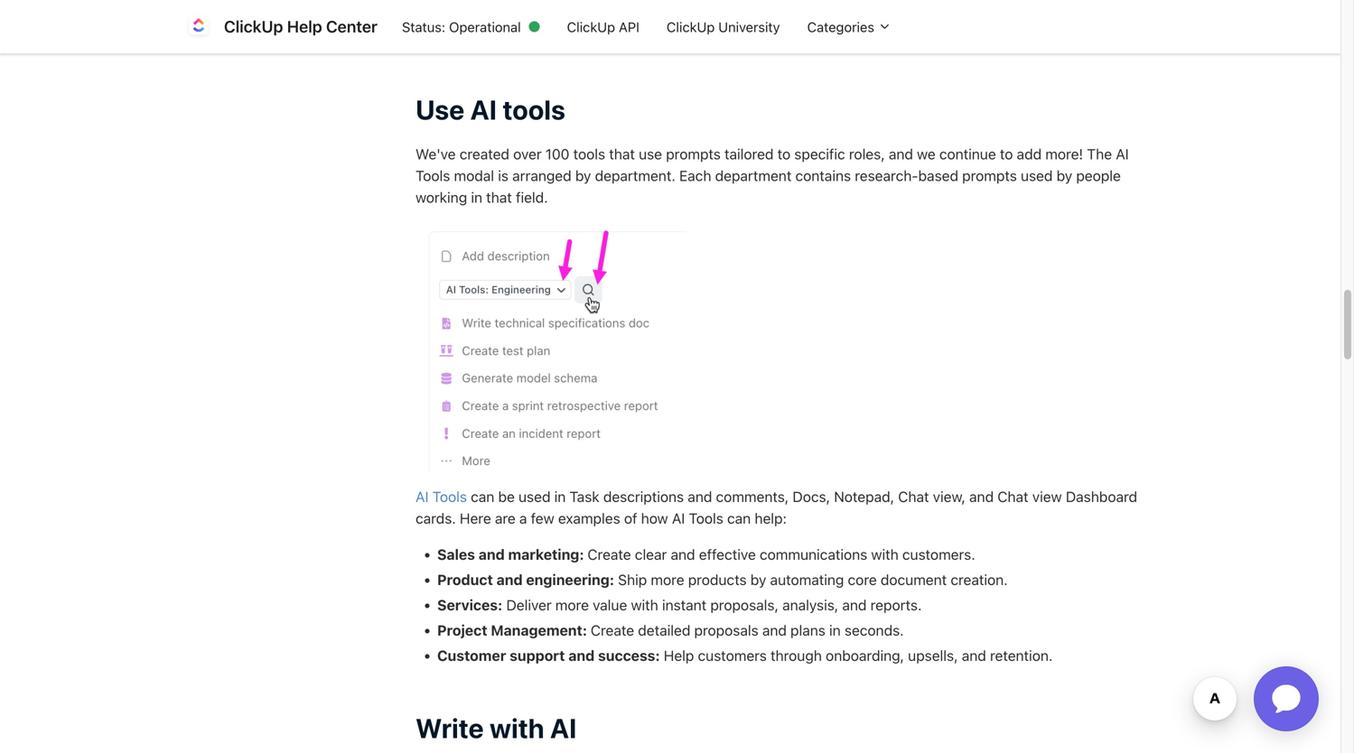 Task type: describe. For each thing, give the bounding box(es) containing it.
we've created over 100 tools that use prompts tailored to specific roles, and we continue to add more! the ai tools modal is arranged by department. each department contains research-based prompts used by people working in that field.
[[416, 145, 1129, 206]]

clickup help center link
[[184, 12, 389, 41]]

help:
[[755, 510, 787, 527]]

tailored
[[725, 145, 774, 162]]

product
[[437, 572, 493, 589]]

clickup for clickup university
[[667, 19, 715, 35]]

dashboard
[[1066, 488, 1138, 506]]

each
[[680, 167, 712, 184]]

comments,
[[716, 488, 789, 506]]

write with ai
[[416, 712, 577, 745]]

management:
[[491, 622, 587, 639]]

creation.
[[951, 572, 1008, 589]]

0 horizontal spatial by
[[576, 167, 591, 184]]

add
[[1017, 145, 1042, 162]]

0 horizontal spatial the
[[437, 29, 462, 46]]

field.
[[516, 189, 548, 206]]

be
[[498, 488, 515, 506]]

categories
[[808, 19, 878, 35]]

0 vertical spatial prompts
[[666, 145, 721, 162]]

100
[[546, 145, 570, 162]]

center
[[326, 17, 378, 36]]

analysis,
[[783, 597, 839, 614]]

engineering:
[[526, 572, 615, 589]]

few
[[531, 510, 555, 527]]

screenshot showing the ai tools modal. image
[[416, 223, 687, 472]]

and up through
[[763, 622, 787, 639]]

clear
[[635, 546, 667, 563]]

proposals
[[695, 622, 759, 639]]

university
[[719, 19, 780, 35]]

and right support
[[569, 647, 595, 665]]

support
[[510, 647, 565, 665]]

help inside 'sales and marketing: create clear and effective communications with customers. product and engineering: ship more products by automating core document creation. services: deliver more value with instant proposals, analysis, and reports. project management: create detailed proposals and plans in seconds. customer support and success: help customers through onboarding, upsells, and retention.'
[[664, 647, 694, 665]]

tools inside the can be used in task descriptions and comments, docs, notepad, chat view, and chat view dashboard cards. here are a few examples of how ai tools can help:
[[689, 510, 724, 527]]

value
[[593, 597, 627, 614]]

status: operational
[[402, 19, 521, 35]]

more!
[[1046, 145, 1084, 162]]

arranged
[[513, 167, 572, 184]]

ai down support
[[550, 712, 577, 745]]

the toolbar 3.0
[[437, 29, 537, 46]]

ai up cards.
[[416, 488, 429, 506]]

core
[[848, 572, 877, 589]]

operational
[[449, 19, 521, 35]]

2 to from the left
[[1000, 145, 1013, 162]]

customer
[[437, 647, 506, 665]]

services:
[[437, 597, 503, 614]]

used inside we've created over 100 tools that use prompts tailored to specific roles, and we continue to add more! the ai tools modal is arranged by department. each department contains research-based prompts used by people working in that field.
[[1021, 167, 1053, 184]]

people
[[1077, 167, 1121, 184]]

detailed
[[638, 622, 691, 639]]

1 vertical spatial with
[[631, 597, 659, 614]]

1 to from the left
[[778, 145, 791, 162]]

success:
[[598, 647, 660, 665]]

0 horizontal spatial can
[[471, 488, 495, 506]]

plans
[[791, 622, 826, 639]]

1 vertical spatial tools
[[433, 488, 467, 506]]

upsells,
[[908, 647, 958, 665]]

proposals,
[[711, 597, 779, 614]]

ai inside we've created over 100 tools that use prompts tailored to specific roles, and we continue to add more! the ai tools modal is arranged by department. each department contains research-based prompts used by people working in that field.
[[1116, 145, 1129, 162]]

ai tools link
[[416, 488, 467, 506]]

project
[[437, 622, 488, 639]]

api
[[619, 19, 640, 35]]

is
[[498, 167, 509, 184]]

how
[[641, 510, 668, 527]]

document
[[881, 572, 947, 589]]

communications
[[760, 546, 868, 563]]

ship
[[618, 572, 647, 589]]

research-
[[855, 167, 919, 184]]

the inside we've created over 100 tools that use prompts tailored to specific roles, and we continue to add more! the ai tools modal is arranged by department. each department contains research-based prompts used by people working in that field.
[[1087, 145, 1113, 162]]

toolbar
[[466, 29, 513, 46]]

instant
[[662, 597, 707, 614]]

docs,
[[793, 488, 831, 506]]

specific
[[795, 145, 846, 162]]

effective
[[699, 546, 756, 563]]

notepad,
[[834, 488, 895, 506]]

over
[[513, 145, 542, 162]]

2 horizontal spatial with
[[872, 546, 899, 563]]

2 horizontal spatial by
[[1057, 167, 1073, 184]]

and inside we've created over 100 tools that use prompts tailored to specific roles, and we continue to add more! the ai tools modal is arranged by department. each department contains research-based prompts used by people working in that field.
[[889, 145, 914, 162]]

ai inside the can be used in task descriptions and comments, docs, notepad, chat view, and chat view dashboard cards. here are a few examples of how ai tools can help:
[[672, 510, 685, 527]]

department.
[[595, 167, 676, 184]]

clickup api
[[567, 19, 640, 35]]

working
[[416, 189, 467, 206]]

use
[[416, 94, 465, 126]]

cards.
[[416, 510, 456, 527]]

view
[[1033, 488, 1062, 506]]

use ai tools
[[416, 94, 566, 126]]

a
[[520, 510, 527, 527]]

ai right use
[[470, 94, 497, 126]]

clickup university link
[[653, 10, 794, 44]]

created
[[460, 145, 510, 162]]

categories button
[[794, 10, 905, 44]]

0 horizontal spatial that
[[486, 189, 512, 206]]

0 horizontal spatial with
[[490, 712, 545, 745]]

use
[[639, 145, 662, 162]]

marketing:
[[508, 546, 584, 563]]

clickup help center
[[224, 17, 378, 36]]

based
[[919, 167, 959, 184]]

automating
[[770, 572, 844, 589]]



Task type: locate. For each thing, give the bounding box(es) containing it.
tools inside we've created over 100 tools that use prompts tailored to specific roles, and we continue to add more! the ai tools modal is arranged by department. each department contains research-based prompts used by people working in that field.
[[416, 167, 450, 184]]

clickup for clickup help center
[[224, 17, 283, 36]]

0 vertical spatial tools
[[416, 167, 450, 184]]

sales and marketing: create clear and effective communications with customers. product and engineering: ship more products by automating core document creation. services: deliver more value with instant proposals, analysis, and reports. project management: create detailed proposals and plans in seconds. customer support and success: help customers through onboarding, upsells, and retention.
[[437, 546, 1053, 665]]

more down engineering:
[[556, 597, 589, 614]]

create
[[588, 546, 631, 563], [591, 622, 634, 639]]

and left we
[[889, 145, 914, 162]]

and right view,
[[970, 488, 994, 506]]

deliver
[[507, 597, 552, 614]]

tools up cards.
[[433, 488, 467, 506]]

and right upsells,
[[962, 647, 987, 665]]

0 horizontal spatial clickup
[[224, 17, 283, 36]]

2 horizontal spatial clickup
[[667, 19, 715, 35]]

can be used in task descriptions and comments, docs, notepad, chat view, and chat view dashboard cards. here are a few examples of how ai tools can help:
[[416, 488, 1138, 527]]

ai up people
[[1116, 145, 1129, 162]]

application
[[1233, 645, 1341, 754]]

clickup left the api at the top of the page
[[567, 19, 615, 35]]

0 vertical spatial create
[[588, 546, 631, 563]]

with
[[872, 546, 899, 563], [631, 597, 659, 614], [490, 712, 545, 745]]

with down ship
[[631, 597, 659, 614]]

with right 'write'
[[490, 712, 545, 745]]

used
[[1021, 167, 1053, 184], [519, 488, 551, 506]]

and right the sales
[[479, 546, 505, 563]]

and
[[889, 145, 914, 162], [688, 488, 712, 506], [970, 488, 994, 506], [479, 546, 505, 563], [671, 546, 695, 563], [497, 572, 523, 589], [843, 597, 867, 614], [763, 622, 787, 639], [569, 647, 595, 665], [962, 647, 987, 665]]

1 horizontal spatial in
[[555, 488, 566, 506]]

by inside 'sales and marketing: create clear and effective communications with customers. product and engineering: ship more products by automating core document creation. services: deliver more value with instant proposals, analysis, and reports. project management: create detailed proposals and plans in seconds. customer support and success: help customers through onboarding, upsells, and retention.'
[[751, 572, 767, 589]]

clickup for clickup api
[[567, 19, 615, 35]]

1 chat from the left
[[899, 488, 929, 506]]

customers.
[[903, 546, 976, 563]]

are
[[495, 510, 516, 527]]

0 vertical spatial that
[[609, 145, 635, 162]]

1 vertical spatial the
[[1087, 145, 1113, 162]]

0 horizontal spatial to
[[778, 145, 791, 162]]

of
[[624, 510, 638, 527]]

tools inside we've created over 100 tools that use prompts tailored to specific roles, and we continue to add more! the ai tools modal is arranged by department. each department contains research-based prompts used by people working in that field.
[[574, 145, 606, 162]]

in inside the can be used in task descriptions and comments, docs, notepad, chat view, and chat view dashboard cards. here are a few examples of how ai tools can help:
[[555, 488, 566, 506]]

can up "here"
[[471, 488, 495, 506]]

tools
[[503, 94, 566, 126], [574, 145, 606, 162]]

clickup
[[224, 17, 283, 36], [567, 19, 615, 35], [667, 19, 715, 35]]

status:
[[402, 19, 446, 35]]

view,
[[933, 488, 966, 506]]

modal
[[454, 167, 494, 184]]

1 horizontal spatial with
[[631, 597, 659, 614]]

here
[[460, 510, 491, 527]]

in left "task"
[[555, 488, 566, 506]]

1 vertical spatial more
[[556, 597, 589, 614]]

0 vertical spatial in
[[471, 189, 483, 206]]

ai
[[470, 94, 497, 126], [1116, 145, 1129, 162], [416, 488, 429, 506], [672, 510, 685, 527], [550, 712, 577, 745]]

in inside 'sales and marketing: create clear and effective communications with customers. product and engineering: ship more products by automating core document creation. services: deliver more value with instant proposals, analysis, and reports. project management: create detailed proposals and plans in seconds. customer support and success: help customers through onboarding, upsells, and retention.'
[[830, 622, 841, 639]]

chat
[[899, 488, 929, 506], [998, 488, 1029, 506]]

that down is at the top left
[[486, 189, 512, 206]]

by up proposals,
[[751, 572, 767, 589]]

with up core
[[872, 546, 899, 563]]

more
[[651, 572, 685, 589], [556, 597, 589, 614]]

0 horizontal spatial used
[[519, 488, 551, 506]]

tools up over
[[503, 94, 566, 126]]

customers
[[698, 647, 767, 665]]

1 horizontal spatial chat
[[998, 488, 1029, 506]]

continue
[[940, 145, 997, 162]]

prompts up each
[[666, 145, 721, 162]]

2 vertical spatial tools
[[689, 510, 724, 527]]

used up 'few'
[[519, 488, 551, 506]]

1 horizontal spatial to
[[1000, 145, 1013, 162]]

1 horizontal spatial by
[[751, 572, 767, 589]]

write
[[416, 712, 484, 745]]

prompts down continue
[[963, 167, 1017, 184]]

in
[[471, 189, 483, 206], [555, 488, 566, 506], [830, 622, 841, 639]]

we've
[[416, 145, 456, 162]]

reports.
[[871, 597, 922, 614]]

1 horizontal spatial clickup
[[567, 19, 615, 35]]

2 vertical spatial in
[[830, 622, 841, 639]]

clickup university
[[667, 19, 780, 35]]

products
[[688, 572, 747, 589]]

we
[[917, 145, 936, 162]]

and left comments,
[[688, 488, 712, 506]]

by down more!
[[1057, 167, 1073, 184]]

can
[[471, 488, 495, 506], [727, 510, 751, 527]]

0 horizontal spatial more
[[556, 597, 589, 614]]

and right the clear
[[671, 546, 695, 563]]

the
[[437, 29, 462, 46], [1087, 145, 1113, 162]]

tools right 100
[[574, 145, 606, 162]]

0 vertical spatial used
[[1021, 167, 1053, 184]]

ai tools
[[416, 488, 467, 506]]

1 horizontal spatial tools
[[574, 145, 606, 162]]

descriptions
[[604, 488, 684, 506]]

chat left view
[[998, 488, 1029, 506]]

in right plans
[[830, 622, 841, 639]]

to right tailored
[[778, 145, 791, 162]]

3.0
[[516, 29, 537, 46]]

0 vertical spatial more
[[651, 572, 685, 589]]

0 vertical spatial tools
[[503, 94, 566, 126]]

used down add
[[1021, 167, 1053, 184]]

task
[[570, 488, 600, 506]]

can down comments,
[[727, 510, 751, 527]]

1 horizontal spatial used
[[1021, 167, 1053, 184]]

in inside we've created over 100 tools that use prompts tailored to specific roles, and we continue to add more! the ai tools modal is arranged by department. each department contains research-based prompts used by people working in that field.
[[471, 189, 483, 206]]

help down detailed
[[664, 647, 694, 665]]

the up people
[[1087, 145, 1113, 162]]

0 vertical spatial can
[[471, 488, 495, 506]]

prompts
[[666, 145, 721, 162], [963, 167, 1017, 184]]

that up department.
[[609, 145, 635, 162]]

that
[[609, 145, 635, 162], [486, 189, 512, 206]]

1 horizontal spatial help
[[664, 647, 694, 665]]

and up deliver
[[497, 572, 523, 589]]

clickup inside 'link'
[[567, 19, 615, 35]]

1 horizontal spatial that
[[609, 145, 635, 162]]

0 horizontal spatial prompts
[[666, 145, 721, 162]]

tools up effective
[[689, 510, 724, 527]]

ai right how
[[672, 510, 685, 527]]

create down value on the bottom left of the page
[[591, 622, 634, 639]]

1 vertical spatial prompts
[[963, 167, 1017, 184]]

sales
[[437, 546, 475, 563]]

in down the modal
[[471, 189, 483, 206]]

0 vertical spatial help
[[287, 17, 322, 36]]

onboarding,
[[826, 647, 905, 665]]

1 horizontal spatial can
[[727, 510, 751, 527]]

tools
[[416, 167, 450, 184], [433, 488, 467, 506], [689, 510, 724, 527]]

by right arranged
[[576, 167, 591, 184]]

1 horizontal spatial more
[[651, 572, 685, 589]]

retention.
[[990, 647, 1053, 665]]

0 vertical spatial with
[[872, 546, 899, 563]]

2 chat from the left
[[998, 488, 1029, 506]]

1 vertical spatial can
[[727, 510, 751, 527]]

1 vertical spatial create
[[591, 622, 634, 639]]

tools down we've
[[416, 167, 450, 184]]

0 horizontal spatial in
[[471, 189, 483, 206]]

and down core
[[843, 597, 867, 614]]

2 vertical spatial with
[[490, 712, 545, 745]]

1 horizontal spatial prompts
[[963, 167, 1017, 184]]

clickup help help center home page image
[[184, 12, 213, 41]]

1 vertical spatial in
[[555, 488, 566, 506]]

contains
[[796, 167, 851, 184]]

create up ship
[[588, 546, 631, 563]]

the left toolbar on the top of page
[[437, 29, 462, 46]]

1 vertical spatial tools
[[574, 145, 606, 162]]

help left center
[[287, 17, 322, 36]]

1 vertical spatial that
[[486, 189, 512, 206]]

through
[[771, 647, 822, 665]]

clickup left the university
[[667, 19, 715, 35]]

more down the clear
[[651, 572, 685, 589]]

2 horizontal spatial in
[[830, 622, 841, 639]]

0 vertical spatial the
[[437, 29, 462, 46]]

chat left view,
[[899, 488, 929, 506]]

1 vertical spatial used
[[519, 488, 551, 506]]

0 horizontal spatial tools
[[503, 94, 566, 126]]

1 vertical spatial help
[[664, 647, 694, 665]]

help
[[287, 17, 322, 36], [664, 647, 694, 665]]

0 horizontal spatial chat
[[899, 488, 929, 506]]

to left add
[[1000, 145, 1013, 162]]

seconds.
[[845, 622, 904, 639]]

clickup right clickup help help center home page "image"
[[224, 17, 283, 36]]

0 horizontal spatial help
[[287, 17, 322, 36]]

examples
[[558, 510, 621, 527]]

used inside the can be used in task descriptions and comments, docs, notepad, chat view, and chat view dashboard cards. here are a few examples of how ai tools can help:
[[519, 488, 551, 506]]

department
[[715, 167, 792, 184]]

clickup api link
[[554, 10, 653, 44]]

1 horizontal spatial the
[[1087, 145, 1113, 162]]

by
[[576, 167, 591, 184], [1057, 167, 1073, 184], [751, 572, 767, 589]]



Task type: vqa. For each thing, say whether or not it's contained in the screenshot.
bottommost WITH
yes



